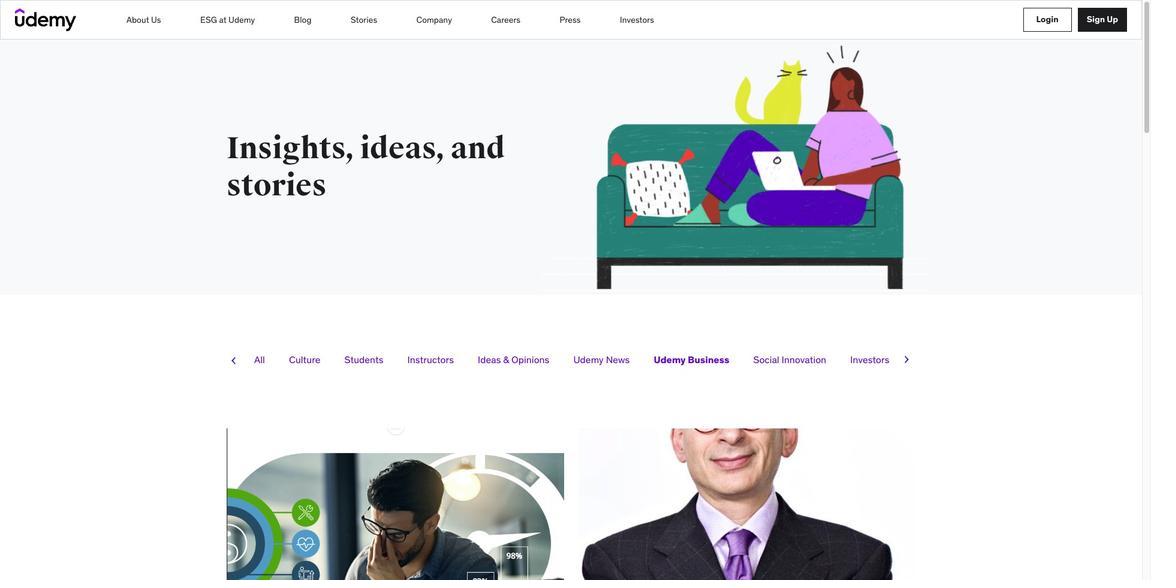 Task type: describe. For each thing, give the bounding box(es) containing it.
innovation
[[782, 354, 827, 366]]

udemy for udemy business
[[654, 354, 686, 366]]

company link
[[416, 8, 453, 31]]

news
[[606, 354, 630, 366]]

students
[[345, 354, 384, 366]]

&
[[504, 354, 509, 366]]

stories
[[227, 167, 327, 205]]

company
[[417, 14, 452, 25]]

ideas,
[[360, 130, 445, 167]]

sign up
[[1087, 14, 1119, 25]]

about us link
[[126, 8, 162, 31]]

at
[[219, 14, 227, 25]]

0 horizontal spatial investors link
[[620, 8, 655, 31]]

culture link
[[280, 348, 330, 372]]

investors for leftmost investors link
[[620, 14, 655, 25]]

insights, ideas, and stories
[[227, 130, 505, 205]]

press
[[560, 14, 581, 25]]

instructors
[[408, 354, 454, 366]]

stories link
[[350, 8, 378, 31]]

insights,
[[227, 130, 355, 167]]

blog
[[294, 14, 312, 25]]

careers link
[[491, 8, 521, 31]]

social
[[754, 354, 780, 366]]

up
[[1108, 14, 1119, 25]]

1 vertical spatial investors link
[[842, 348, 899, 372]]

social innovation
[[754, 354, 827, 366]]

ideas
[[478, 354, 501, 366]]

all link
[[245, 348, 274, 372]]

careers
[[491, 14, 521, 25]]

esg
[[200, 14, 217, 25]]

us
[[151, 14, 161, 25]]

culture
[[289, 354, 321, 366]]

udemy for udemy news
[[574, 354, 604, 366]]

sign
[[1087, 14, 1106, 25]]

udemy business link
[[645, 348, 739, 372]]

login link
[[1024, 8, 1072, 32]]

social innovation link
[[745, 348, 836, 372]]



Task type: vqa. For each thing, say whether or not it's contained in the screenshot.
Udemy
yes



Task type: locate. For each thing, give the bounding box(es) containing it.
udemy image
[[15, 8, 76, 31]]

0 horizontal spatial investors
[[620, 14, 655, 25]]

press link
[[559, 8, 582, 31]]

sign up link
[[1078, 8, 1128, 32]]

udemy
[[229, 14, 255, 25], [574, 354, 604, 366], [654, 354, 686, 366]]

udemy business
[[654, 354, 730, 366]]

udemy right "at"
[[229, 14, 255, 25]]

about us
[[127, 14, 161, 25]]

2 horizontal spatial udemy
[[654, 354, 686, 366]]

login
[[1037, 14, 1059, 25]]

all
[[254, 354, 265, 366]]

0 vertical spatial investors link
[[620, 8, 655, 31]]

opinions
[[512, 354, 550, 366]]

and
[[451, 130, 505, 167]]

1 vertical spatial investors
[[851, 354, 890, 366]]

0 horizontal spatial udemy
[[229, 14, 255, 25]]

ideas & opinions link
[[469, 348, 559, 372]]

udemy left news
[[574, 354, 604, 366]]

about
[[127, 14, 149, 25]]

stories
[[351, 14, 377, 25]]

investors link
[[620, 8, 655, 31], [842, 348, 899, 372]]

1 horizontal spatial udemy
[[574, 354, 604, 366]]

udemy left business
[[654, 354, 686, 366]]

udemy news link
[[565, 348, 639, 372]]

udemy news
[[574, 354, 630, 366]]

blog link
[[294, 8, 312, 31]]

esg at udemy
[[200, 14, 255, 25]]

students link
[[336, 348, 393, 372]]

investors
[[620, 14, 655, 25], [851, 354, 890, 366]]

investors for the bottom investors link
[[851, 354, 890, 366]]

instructors link
[[399, 348, 463, 372]]

1 horizontal spatial investors
[[851, 354, 890, 366]]

business
[[688, 354, 730, 366]]

esg at udemy link
[[200, 8, 256, 31]]

ideas & opinions
[[478, 354, 550, 366]]

0 vertical spatial investors
[[620, 14, 655, 25]]

1 horizontal spatial investors link
[[842, 348, 899, 372]]



